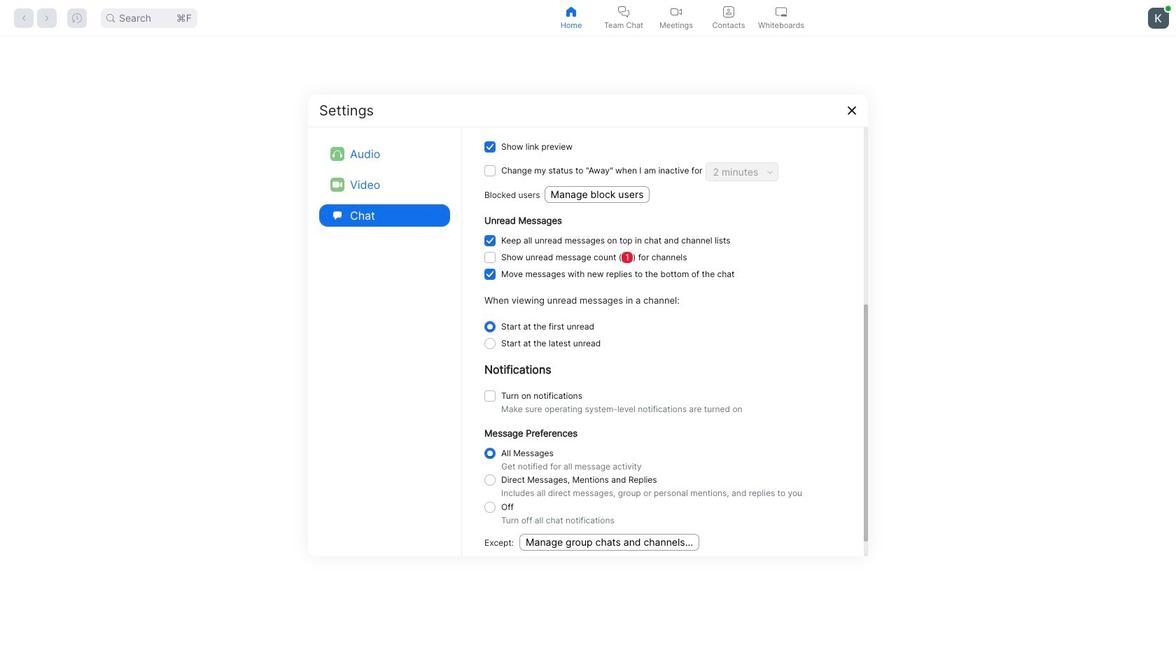 Task type: describe. For each thing, give the bounding box(es) containing it.
2 option group from the top
[[484, 445, 841, 526]]

profile contact image
[[723, 6, 734, 17]]

online image
[[1165, 5, 1171, 11]]

. change my status to "away" when i am inactive for element
[[501, 163, 702, 179]]

Message Preferences, Direct Messages, Mentions and Replies, Includes all direct messages, group or personal mentions, and replies to you button
[[484, 475, 496, 486]]

settings tab list
[[319, 138, 450, 231]]

When viewing unread messages in a channel:, Start at the latest unread button
[[484, 338, 496, 349]]

when viewing unread messages in a channel:, start at the latest unread image
[[484, 338, 496, 349]]

online image
[[1165, 5, 1171, 11]]

video on image inside image
[[333, 180, 342, 189]]

. turn on notifications element
[[501, 388, 582, 405]]

. show link preview element
[[501, 139, 573, 156]]

1 option group from the top
[[484, 319, 841, 352]]

. show unread message count for channels element
[[501, 249, 687, 266]]

chat image
[[330, 208, 344, 222]]

Message Preferences, All Messages, Get notified for all message activity button
[[484, 448, 496, 459]]

message preferences, direct messages, mentions and replies, includes all direct messages, group or personal mentions, and replies to you image
[[484, 475, 496, 486]]

Message Preferences, Off, Turn off all chat notifications button
[[484, 502, 496, 513]]

plus squircle image
[[470, 258, 501, 289]]

when viewing unread messages in a channel:, start at the first unread image
[[484, 321, 496, 333]]



Task type: locate. For each thing, give the bounding box(es) containing it.
When viewing unread messages in a channel:, Start at the first unread button
[[484, 321, 496, 333]]

1 horizontal spatial video on image
[[671, 6, 682, 17]]

. move messages with new replies to the bottom of the chat element
[[501, 266, 735, 283]]

magnifier image
[[106, 14, 115, 22]]

0 horizontal spatial video on image
[[330, 177, 344, 191]]

unread messages. keep all unread messages on top in chat and channel lists element
[[501, 232, 730, 249]]

magnifier image
[[106, 14, 115, 22]]

0 horizontal spatial video on image
[[333, 180, 342, 189]]

video on image up chat image
[[333, 180, 342, 189]]

team chat image
[[618, 6, 629, 17], [618, 6, 629, 17]]

chat image
[[333, 211, 342, 219]]

message preferences, off, turn off all chat notifications image
[[484, 502, 496, 513]]

video on image left profile contact image
[[671, 6, 682, 17]]

video on image
[[671, 6, 682, 17], [330, 177, 344, 191]]

None button
[[484, 142, 496, 153], [484, 165, 496, 177], [484, 235, 496, 246], [484, 252, 496, 263], [484, 269, 496, 280], [484, 391, 496, 402], [484, 142, 496, 153], [484, 165, 496, 177], [484, 235, 496, 246], [484, 252, 496, 263], [484, 269, 496, 280], [484, 391, 496, 402]]

plus squircle image
[[470, 258, 501, 289]]

1 vertical spatial video on image
[[330, 177, 344, 191]]

close image
[[846, 105, 858, 116], [846, 105, 858, 116]]

video on image
[[671, 6, 682, 17], [333, 180, 342, 189]]

whiteboard small image
[[776, 6, 787, 17], [776, 6, 787, 17]]

tab list
[[545, 0, 807, 36]]

tab panel
[[0, 36, 1176, 650]]

video on image left profile contact image
[[671, 6, 682, 17]]

1 vertical spatial video on image
[[333, 180, 342, 189]]

profile contact image
[[723, 6, 734, 17]]

headphone image
[[330, 147, 344, 161], [333, 149, 342, 159]]

0 vertical spatial video on image
[[671, 6, 682, 17]]

option group
[[484, 319, 841, 352], [484, 445, 841, 526]]

0 vertical spatial option group
[[484, 319, 841, 352]]

0 vertical spatial video on image
[[671, 6, 682, 17]]

home small image
[[566, 6, 577, 17], [566, 6, 577, 17]]

video on image up chat image
[[330, 177, 344, 191]]

message preferences, all messages, get notified for all message activity image
[[484, 448, 496, 459]]

1 vertical spatial option group
[[484, 445, 841, 526]]

1 horizontal spatial video on image
[[671, 6, 682, 17]]

calendar add calendar image
[[665, 396, 674, 405], [665, 396, 674, 405]]



Task type: vqa. For each thing, say whether or not it's contained in the screenshot.
When viewing unread messages in a channel:, Start at the first unread button
yes



